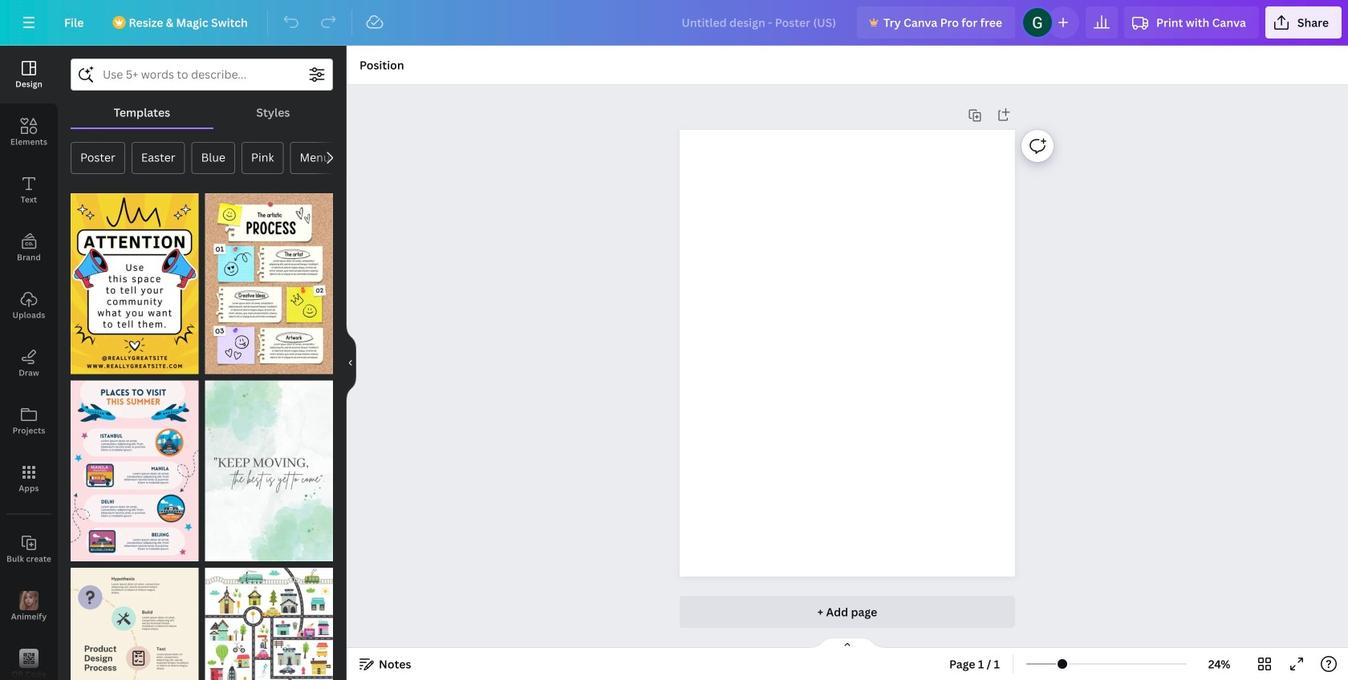 Task type: vqa. For each thing, say whether or not it's contained in the screenshot.
Share
no



Task type: describe. For each thing, give the bounding box(es) containing it.
Design title text field
[[669, 6, 851, 39]]

hide image
[[346, 325, 356, 402]]

Zoom button
[[1193, 652, 1245, 677]]

colorful minimalist design process infographic poster group
[[71, 558, 199, 680]]

side panel tab list
[[0, 46, 58, 680]]

children poster map road car building group
[[205, 558, 333, 680]]

show pages image
[[809, 637, 886, 650]]

colorful minimalist design process infographic poster image
[[71, 568, 199, 680]]



Task type: locate. For each thing, give the bounding box(es) containing it.
yellow illustrative attention poster group
[[71, 184, 199, 374]]

main menu bar
[[0, 0, 1348, 46]]

brown and yellow doodle the artistic process poster group
[[205, 184, 333, 374]]

green organic quote poster image
[[205, 381, 333, 562]]

colorful illustrative summer travel infographic poster image
[[71, 381, 199, 562]]

colorful illustrative summer travel infographic poster group
[[71, 371, 199, 562]]

Use 5+ words to describe... search field
[[103, 59, 301, 90]]

yellow illustrative attention poster image
[[71, 193, 199, 374]]

green organic quote poster group
[[205, 371, 333, 562]]

brown and yellow doodle the artistic process poster image
[[205, 193, 333, 374]]

children poster map road car building image
[[205, 568, 333, 680]]



